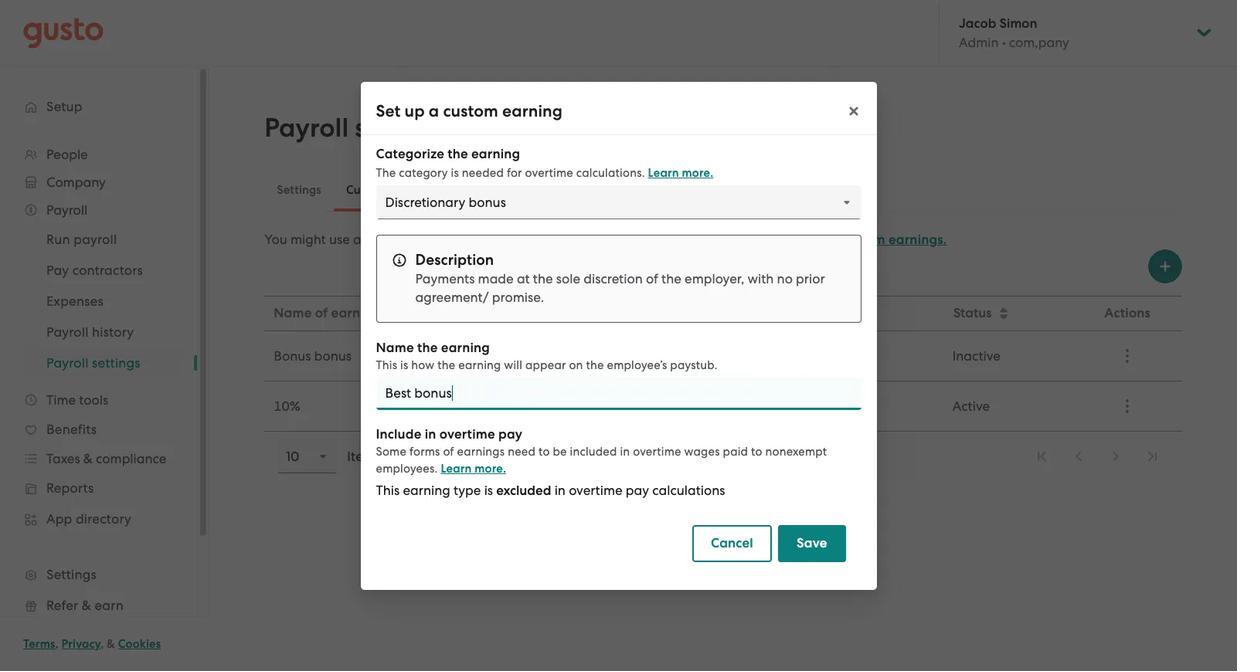 Task type: describe. For each thing, give the bounding box(es) containing it.
how
[[411, 358, 435, 372]]

payroll
[[265, 112, 349, 144]]

some
[[376, 445, 407, 459]]

custom earning type dialog
[[361, 82, 877, 590]]

this inside this earning type is excluded in overtime pay calculations
[[376, 483, 400, 498]]

the right how
[[438, 358, 456, 372]]

inactive
[[953, 349, 1001, 364]]

categorize the earning the category is needed for overtime calculations. learn more.
[[376, 146, 714, 180]]

calculations
[[653, 483, 725, 498]]

sole
[[556, 271, 581, 286]]

description
[[415, 251, 494, 269]]

earnings.
[[889, 232, 947, 248]]

terms , privacy , & cookies
[[23, 638, 161, 652]]

some forms of earnings need to be included in overtime wages paid to nonexempt employees.
[[376, 445, 827, 476]]

will
[[504, 358, 523, 372]]

privacy
[[61, 638, 101, 652]]

overtime up learn more.
[[440, 426, 495, 443]]

no
[[777, 271, 793, 286]]

you might use a custom earning type for a signing bonus or severance pay. learn more about custom earnings.
[[265, 232, 947, 248]]

the up how
[[417, 340, 438, 356]]

1 , from the left
[[55, 638, 59, 652]]

overtime inside categorize the earning the category is needed for overtime calculations. learn more.
[[525, 166, 573, 180]]

more
[[764, 232, 797, 248]]

&
[[107, 638, 115, 652]]

commission
[[484, 399, 558, 414]]

account menu element
[[939, 0, 1214, 66]]

of inside custom earning types grid
[[315, 305, 328, 322]]

other
[[484, 349, 520, 364]]

set up a custom earning
[[376, 101, 563, 121]]

the
[[376, 166, 396, 180]]

settings button
[[265, 172, 334, 209]]

terms
[[23, 638, 55, 652]]

excluded
[[496, 483, 551, 499]]

earning inside you might use a custom earning type for a signing bonus or severance pay. learn more about custom earnings.
[[412, 232, 459, 247]]

earning inside categorize the earning the category is needed for overtime calculations. learn more.
[[471, 146, 520, 162]]

in up forms
[[425, 426, 436, 443]]

items
[[347, 449, 381, 465]]

custom earnings
[[346, 183, 438, 197]]

category
[[399, 166, 448, 180]]

on
[[569, 358, 583, 372]]

name of earning
[[274, 305, 380, 322]]

earning up categorize the earning the category is needed for overtime calculations. learn more.
[[502, 101, 563, 121]]

save button
[[778, 525, 846, 562]]

calculations.
[[576, 166, 645, 180]]

excluded
[[646, 349, 701, 364]]

include in overtime pay button
[[638, 298, 943, 330]]

needed
[[462, 166, 504, 180]]

severance
[[629, 232, 690, 247]]

learn more about custom earnings. link
[[726, 232, 947, 248]]

0 horizontal spatial more.
[[475, 462, 506, 476]]

payments
[[415, 271, 475, 286]]

paid
[[723, 445, 748, 459]]

type inside you might use a custom earning type for a signing bonus or severance pay. learn more about custom earnings.
[[463, 232, 490, 247]]

appear
[[526, 358, 566, 372]]

is inside name the earning this is how the earning will appear on the employee's paystub.
[[400, 358, 408, 372]]

made
[[478, 271, 514, 286]]

for for earning
[[507, 166, 522, 180]]

name the earning this is how the earning will appear on the employee's paystub.
[[376, 340, 718, 372]]

the down severance
[[662, 271, 682, 286]]

be
[[553, 445, 567, 459]]

cookies
[[118, 638, 161, 652]]

learn inside categorize the earning the category is needed for overtime calculations. learn more.
[[648, 166, 679, 180]]

a inside "dialog"
[[429, 101, 439, 121]]

type inside this earning type is excluded in overtime pay calculations
[[454, 483, 481, 498]]

1 to from the left
[[539, 445, 550, 459]]

prior
[[796, 271, 825, 286]]

save
[[797, 535, 827, 551]]

in inside this earning type is excluded in overtime pay calculations
[[555, 483, 566, 498]]

learn more. link for include in overtime pay
[[441, 462, 506, 476]]

category
[[485, 305, 543, 322]]

bonus inside custom earning types grid
[[314, 349, 352, 364]]

settings
[[277, 183, 321, 197]]

Name the earning field
[[376, 376, 861, 410]]

terms link
[[23, 638, 55, 652]]

custom earnings button
[[334, 172, 451, 209]]

custom inside you might use a custom earning type for a signing bonus or severance pay. learn more about custom earnings.
[[365, 232, 409, 247]]

in inside some forms of earnings need to be included in overtime wages paid to nonexempt employees.
[[620, 445, 630, 459]]

employee's
[[607, 358, 667, 372]]

employer,
[[685, 271, 745, 286]]

payments made at the sole discretion of the employer, with no prior agreement/ promise.
[[415, 271, 825, 305]]

with
[[748, 271, 774, 286]]

payroll settings
[[265, 112, 451, 144]]

forms
[[410, 445, 440, 459]]

page
[[409, 449, 441, 465]]

more. inside categorize the earning the category is needed for overtime calculations. learn more.
[[682, 166, 714, 180]]

up
[[405, 101, 425, 121]]



Task type: vqa. For each thing, say whether or not it's contained in the screenshot.
the right Learn more. link
yes



Task type: locate. For each thing, give the bounding box(es) containing it.
privacy link
[[61, 638, 101, 652]]

earning down agreement/
[[441, 340, 490, 356]]

this earning type is excluded in overtime pay calculations
[[376, 483, 725, 499]]

1 horizontal spatial pay
[[626, 483, 649, 498]]

1 vertical spatial learn
[[726, 232, 761, 248]]

status button
[[944, 298, 1073, 330]]

in inside button
[[695, 305, 706, 322]]

type up description
[[463, 232, 490, 247]]

1 horizontal spatial learn
[[648, 166, 679, 180]]

a left the signing
[[513, 232, 522, 247]]

agreement/
[[415, 289, 489, 305]]

0 vertical spatial learn
[[648, 166, 679, 180]]

earning inside grid
[[331, 305, 380, 322]]

learn more. link for categorize the earning
[[648, 166, 714, 180]]

2 vertical spatial is
[[484, 483, 493, 498]]

use
[[329, 232, 350, 247]]

overtime down employer,
[[709, 305, 763, 322]]

pay inside button
[[766, 305, 790, 322]]

earnings up learn more.
[[457, 445, 505, 459]]

1 this from the top
[[376, 358, 397, 372]]

in right excluded
[[555, 483, 566, 498]]

bonus bonus
[[274, 349, 352, 364]]

2 horizontal spatial learn
[[726, 232, 761, 248]]

the right at
[[533, 271, 553, 286]]

description alert
[[376, 235, 861, 323]]

1 vertical spatial this
[[376, 483, 400, 498]]

at
[[517, 271, 530, 286]]

of
[[646, 271, 658, 286], [315, 305, 328, 322], [443, 445, 454, 459]]

type down learn more.
[[454, 483, 481, 498]]

of inside payments made at the sole discretion of the employer, with no prior agreement/ promise.
[[646, 271, 658, 286]]

set
[[376, 101, 401, 121]]

employees.
[[376, 462, 438, 476]]

0 vertical spatial pay
[[766, 305, 790, 322]]

per
[[384, 449, 405, 465]]

items per page
[[347, 449, 441, 465]]

0 horizontal spatial name
[[274, 305, 312, 322]]

include inside custom earning type "dialog"
[[376, 426, 422, 443]]

include in overtime pay
[[647, 305, 790, 322], [376, 426, 523, 443]]

wages
[[684, 445, 720, 459]]

overtime left the calculations.
[[525, 166, 573, 180]]

0 horizontal spatial of
[[315, 305, 328, 322]]

is inside this earning type is excluded in overtime pay calculations
[[484, 483, 493, 498]]

status
[[954, 305, 992, 322]]

1 vertical spatial of
[[315, 305, 328, 322]]

discretion
[[584, 271, 643, 286]]

0 horizontal spatial earnings
[[390, 183, 438, 197]]

more. up pay.
[[682, 166, 714, 180]]

pay
[[766, 305, 790, 322], [499, 426, 523, 443], [626, 483, 649, 498]]

pay up need at the bottom of the page
[[499, 426, 523, 443]]

to left be
[[539, 445, 550, 459]]

overtime inside button
[[709, 305, 763, 322]]

bonus
[[274, 349, 311, 364]]

1 horizontal spatial more.
[[682, 166, 714, 180]]

to right paid in the bottom right of the page
[[751, 445, 763, 459]]

the
[[448, 146, 468, 162], [533, 271, 553, 286], [662, 271, 682, 286], [417, 340, 438, 356], [438, 358, 456, 372], [586, 358, 604, 372]]

the right on at the left of page
[[586, 358, 604, 372]]

,
[[55, 638, 59, 652], [101, 638, 104, 652]]

1 horizontal spatial include
[[647, 305, 692, 322]]

a right up
[[429, 101, 439, 121]]

0 horizontal spatial learn
[[441, 462, 472, 476]]

payroll settings tab list
[[265, 169, 1182, 212]]

earning inside this earning type is excluded in overtime pay calculations
[[403, 483, 451, 498]]

2 vertical spatial learn
[[441, 462, 472, 476]]

include in overtime pay up forms
[[376, 426, 523, 443]]

earning down "employees."
[[403, 483, 451, 498]]

1 vertical spatial type
[[454, 483, 481, 498]]

custom
[[443, 101, 498, 121], [365, 232, 409, 247], [841, 232, 886, 248]]

include in overtime pay down employer,
[[647, 305, 790, 322]]

is left how
[[400, 358, 408, 372]]

10%
[[274, 399, 300, 414]]

or
[[613, 232, 625, 247]]

0 horizontal spatial bonus
[[314, 349, 352, 364]]

0 horizontal spatial to
[[539, 445, 550, 459]]

1 vertical spatial more.
[[475, 462, 506, 476]]

0 vertical spatial earnings
[[390, 183, 438, 197]]

include inside button
[[647, 305, 692, 322]]

overtime inside some forms of earnings need to be included in overtime wages paid to nonexempt employees.
[[633, 445, 681, 459]]

is left needed
[[451, 166, 459, 180]]

1 vertical spatial include in overtime pay
[[376, 426, 523, 443]]

0 vertical spatial include
[[647, 305, 692, 322]]

0 vertical spatial learn more. link
[[648, 166, 714, 180]]

overtime down some forms of earnings need to be included in overtime wages paid to nonexempt employees.
[[569, 483, 623, 498]]

categorize
[[376, 146, 444, 162]]

0 vertical spatial of
[[646, 271, 658, 286]]

learn more.
[[441, 462, 506, 476]]

1 horizontal spatial bonus
[[572, 232, 609, 247]]

name for name of earning
[[274, 305, 312, 322]]

bonus left or at the top
[[572, 232, 609, 247]]

earning up needed
[[471, 146, 520, 162]]

1 horizontal spatial include in overtime pay
[[647, 305, 790, 322]]

2 , from the left
[[101, 638, 104, 652]]

in down employer,
[[695, 305, 706, 322]]

custom right about
[[841, 232, 886, 248]]

0 vertical spatial name
[[274, 305, 312, 322]]

1 vertical spatial learn more. link
[[441, 462, 506, 476]]

0 horizontal spatial include
[[376, 426, 422, 443]]

home image
[[23, 17, 104, 48]]

2 horizontal spatial a
[[513, 232, 522, 247]]

of right forms
[[443, 445, 454, 459]]

paid time off group element
[[265, 432, 1182, 482]]

1 horizontal spatial to
[[751, 445, 763, 459]]

you
[[265, 232, 287, 247]]

for for use
[[493, 232, 510, 247]]

0 horizontal spatial ,
[[55, 638, 59, 652]]

earnings inside some forms of earnings need to be included in overtime wages paid to nonexempt employees.
[[457, 445, 505, 459]]

2 horizontal spatial custom
[[841, 232, 886, 248]]

of right discretion on the top
[[646, 271, 658, 286]]

include up some
[[376, 426, 422, 443]]

2 this from the top
[[376, 483, 400, 498]]

to
[[539, 445, 550, 459], [751, 445, 763, 459]]

included
[[646, 399, 699, 414]]

is down learn more.
[[484, 483, 493, 498]]

cancel button
[[693, 525, 772, 562]]

pay down some forms of earnings need to be included in overtime wages paid to nonexempt employees.
[[626, 483, 649, 498]]

bonus inside you might use a custom earning type for a signing bonus or severance pay. learn more about custom earnings.
[[572, 232, 609, 247]]

promise.
[[492, 289, 544, 305]]

0 horizontal spatial custom
[[365, 232, 409, 247]]

1 horizontal spatial custom
[[443, 101, 498, 121]]

name up how
[[376, 340, 414, 356]]

for inside categorize the earning the category is needed for overtime calculations. learn more.
[[507, 166, 522, 180]]

0 vertical spatial include in overtime pay
[[647, 305, 790, 322]]

0 horizontal spatial is
[[400, 358, 408, 372]]

the inside categorize the earning the category is needed for overtime calculations. learn more.
[[448, 146, 468, 162]]

in right included
[[620, 445, 630, 459]]

learn
[[648, 166, 679, 180], [726, 232, 761, 248], [441, 462, 472, 476]]

in
[[695, 305, 706, 322], [425, 426, 436, 443], [620, 445, 630, 459], [555, 483, 566, 498]]

2 vertical spatial of
[[443, 445, 454, 459]]

1 horizontal spatial a
[[429, 101, 439, 121]]

is
[[451, 166, 459, 180], [400, 358, 408, 372], [484, 483, 493, 498]]

custom earning types grid
[[265, 296, 1182, 432]]

more. up excluded
[[475, 462, 506, 476]]

custom right up
[[443, 101, 498, 121]]

included
[[570, 445, 617, 459]]

list
[[1025, 440, 1170, 474]]

1 vertical spatial is
[[400, 358, 408, 372]]

custom right use
[[365, 232, 409, 247]]

overtime
[[525, 166, 573, 180], [709, 305, 763, 322], [440, 426, 495, 443], [633, 445, 681, 459], [569, 483, 623, 498]]

bonus
[[572, 232, 609, 247], [314, 349, 352, 364]]

1 vertical spatial include
[[376, 426, 422, 443]]

, left privacy link
[[55, 638, 59, 652]]

active
[[953, 399, 990, 414]]

cancel
[[711, 535, 754, 551]]

0 vertical spatial type
[[463, 232, 490, 247]]

0 horizontal spatial pay
[[499, 426, 523, 443]]

2 horizontal spatial pay
[[766, 305, 790, 322]]

overtime left wages
[[633, 445, 681, 459]]

this
[[376, 358, 397, 372], [376, 483, 400, 498]]

might
[[291, 232, 326, 247]]

bonus right bonus
[[314, 349, 352, 364]]

settings
[[355, 112, 451, 144]]

learn more. link right the calculations.
[[648, 166, 714, 180]]

is inside categorize the earning the category is needed for overtime calculations. learn more.
[[451, 166, 459, 180]]

learn right the calculations.
[[648, 166, 679, 180]]

about
[[800, 232, 838, 248]]

need
[[508, 445, 536, 459]]

overtime inside this earning type is excluded in overtime pay calculations
[[569, 483, 623, 498]]

pay down no
[[766, 305, 790, 322]]

0 vertical spatial bonus
[[572, 232, 609, 247]]

1 horizontal spatial name
[[376, 340, 414, 356]]

cookies button
[[118, 635, 161, 654]]

2 horizontal spatial is
[[484, 483, 493, 498]]

0 vertical spatial for
[[507, 166, 522, 180]]

this inside name the earning this is how the earning will appear on the employee's paystub.
[[376, 358, 397, 372]]

earning left will at the left bottom
[[459, 358, 501, 372]]

earnings inside button
[[390, 183, 438, 197]]

more.
[[682, 166, 714, 180], [475, 462, 506, 476]]

, left &
[[101, 638, 104, 652]]

category button
[[476, 298, 636, 330]]

for
[[507, 166, 522, 180], [493, 232, 510, 247]]

of inside some forms of earnings need to be included in overtime wages paid to nonexempt employees.
[[443, 445, 454, 459]]

custom inside "dialog"
[[443, 101, 498, 121]]

for inside you might use a custom earning type for a signing bonus or severance pay. learn more about custom earnings.
[[493, 232, 510, 247]]

include up excluded
[[647, 305, 692, 322]]

a right use
[[353, 232, 362, 247]]

1 vertical spatial bonus
[[314, 349, 352, 364]]

1 vertical spatial name
[[376, 340, 414, 356]]

include in overtime pay inside custom earning type "dialog"
[[376, 426, 523, 443]]

1 horizontal spatial is
[[451, 166, 459, 180]]

name
[[274, 305, 312, 322], [376, 340, 414, 356]]

name inside name the earning this is how the earning will appear on the employee's paystub.
[[376, 340, 414, 356]]

0 vertical spatial is
[[451, 166, 459, 180]]

actions
[[1105, 305, 1151, 322]]

include in overtime pay inside button
[[647, 305, 790, 322]]

of up bonus bonus
[[315, 305, 328, 322]]

nonexempt
[[766, 445, 827, 459]]

1 horizontal spatial ,
[[101, 638, 104, 652]]

0 vertical spatial this
[[376, 358, 397, 372]]

for up 'made'
[[493, 232, 510, 247]]

a
[[429, 101, 439, 121], [353, 232, 362, 247], [513, 232, 522, 247]]

1 vertical spatial earnings
[[457, 445, 505, 459]]

this left how
[[376, 358, 397, 372]]

1 horizontal spatial of
[[443, 445, 454, 459]]

1 horizontal spatial learn more. link
[[648, 166, 714, 180]]

learn more. link
[[648, 166, 714, 180], [441, 462, 506, 476]]

earning up bonus bonus
[[331, 305, 380, 322]]

learn right "employees."
[[441, 462, 472, 476]]

custom
[[346, 183, 387, 197]]

earning up description
[[412, 232, 459, 247]]

list inside the paid time off group element
[[1025, 440, 1170, 474]]

1 vertical spatial for
[[493, 232, 510, 247]]

this down "employees."
[[376, 483, 400, 498]]

0 horizontal spatial include in overtime pay
[[376, 426, 523, 443]]

include
[[647, 305, 692, 322], [376, 426, 422, 443]]

2 to from the left
[[751, 445, 763, 459]]

learn left the more
[[726, 232, 761, 248]]

pay inside this earning type is excluded in overtime pay calculations
[[626, 483, 649, 498]]

2 vertical spatial pay
[[626, 483, 649, 498]]

pay.
[[693, 232, 719, 247]]

name for name the earning this is how the earning will appear on the employee's paystub.
[[376, 340, 414, 356]]

earning
[[502, 101, 563, 121], [471, 146, 520, 162], [412, 232, 459, 247], [331, 305, 380, 322], [441, 340, 490, 356], [459, 358, 501, 372], [403, 483, 451, 498]]

earnings down the category
[[390, 183, 438, 197]]

signing
[[525, 232, 569, 247]]

0 vertical spatial more.
[[682, 166, 714, 180]]

2 horizontal spatial of
[[646, 271, 658, 286]]

0 horizontal spatial a
[[353, 232, 362, 247]]

for right needed
[[507, 166, 522, 180]]

the up needed
[[448, 146, 468, 162]]

1 horizontal spatial earnings
[[457, 445, 505, 459]]

1 vertical spatial pay
[[499, 426, 523, 443]]

name up bonus
[[274, 305, 312, 322]]

name inside custom earning types grid
[[274, 305, 312, 322]]

paystub.
[[670, 358, 718, 372]]

0 horizontal spatial learn more. link
[[441, 462, 506, 476]]

learn more. link up excluded
[[441, 462, 506, 476]]

type
[[463, 232, 490, 247], [454, 483, 481, 498]]



